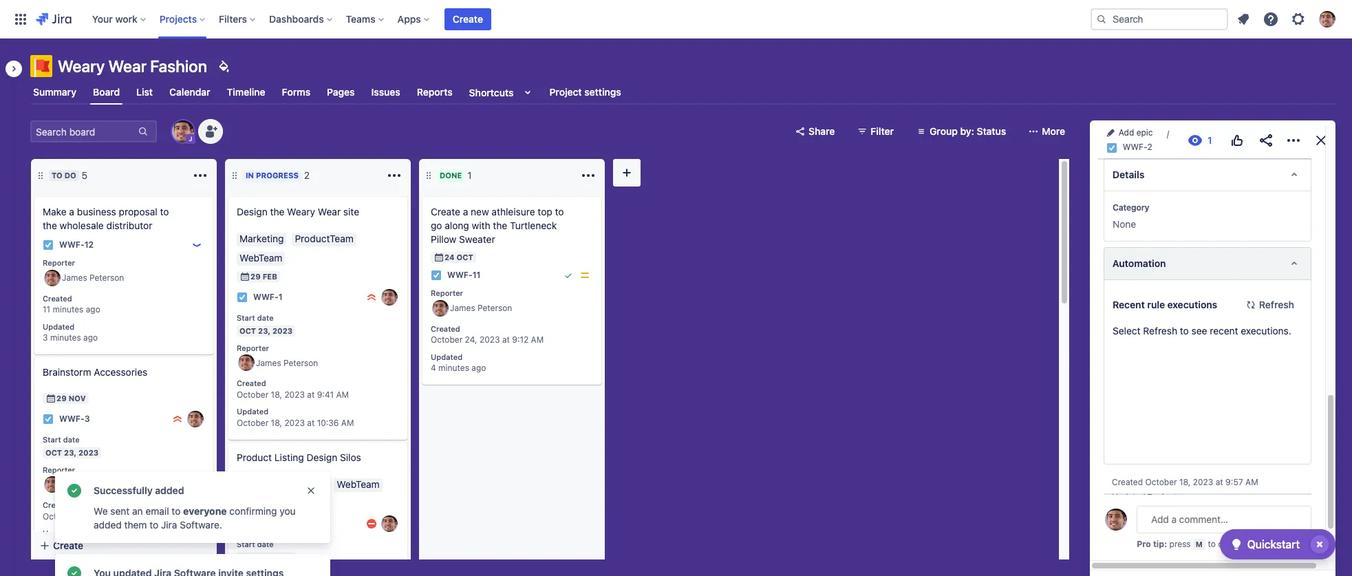 Task type: describe. For each thing, give the bounding box(es) containing it.
2023 down wwf-1 link
[[273, 326, 293, 335]]

2023 inside updated october 18, 2023 at 12:59 pm
[[90, 540, 111, 550]]

2 vertical spatial create
[[53, 540, 83, 552]]

0 horizontal spatial wear
[[108, 56, 147, 76]]

james peterson image left add people image
[[172, 120, 194, 143]]

start date oct 23, 2023 down confirming
[[237, 540, 293, 562]]

settings image
[[1291, 11, 1308, 27]]

0 horizontal spatial wwf-2 link
[[253, 518, 284, 530]]

wwf- for wwf-3 link
[[59, 414, 84, 424]]

successfully
[[94, 485, 153, 496]]

reporter for james peterson image left of success icon
[[43, 465, 75, 474]]

an
[[132, 505, 143, 517]]

fashion
[[150, 56, 207, 76]]

success image
[[66, 565, 83, 576]]

1 horizontal spatial weary
[[287, 206, 315, 218]]

summary
[[33, 86, 76, 98]]

projects
[[160, 13, 197, 24]]

no
[[1113, 127, 1126, 139]]

updated 3 minutes ago
[[43, 322, 98, 343]]

teams
[[346, 13, 376, 24]]

tip:
[[1154, 539, 1168, 549]]

filter
[[871, 125, 894, 137]]

create inside primary element
[[453, 13, 483, 24]]

filters button
[[215, 8, 261, 30]]

wwf-2 for leftmost wwf-2 link
[[253, 519, 284, 529]]

updated for 3 minutes ago
[[43, 322, 74, 331]]

column actions menu image
[[580, 167, 597, 184]]

wwf-3 link
[[59, 413, 90, 425]]

3 for wwf-3
[[84, 414, 90, 424]]

none
[[1113, 218, 1137, 230]]

1 horizontal spatial task image
[[1107, 142, 1118, 153]]

sidebar navigation image
[[0, 55, 30, 83]]

check image
[[1229, 536, 1245, 553]]

pro tip: press m to comment
[[1137, 539, 1255, 549]]

9:12
[[512, 335, 529, 345]]

actions image
[[1286, 132, 1303, 149]]

your work button
[[88, 8, 151, 30]]

success image
[[66, 483, 83, 499]]

more
[[1043, 125, 1066, 137]]

0 horizontal spatial task image
[[237, 518, 248, 529]]

29 november 2023 image
[[45, 393, 56, 404]]

18, for october 18, 2023 at 10:36 am
[[271, 418, 282, 428]]

am for created october 18, 2023 at 9:57 am updated 7 minutes ago
[[1246, 477, 1259, 487]]

dismiss image
[[306, 485, 317, 496]]

share
[[809, 125, 835, 137]]

silos
[[340, 452, 361, 463]]

2023 down wwf-3 link
[[78, 448, 99, 457]]

press
[[1170, 539, 1191, 549]]

james peterson image up created october 18, 2023 at 9:41 am
[[238, 355, 255, 371]]

you
[[280, 505, 296, 517]]

filter button
[[849, 120, 903, 143]]

30 nov
[[251, 498, 280, 507]]

create button inside primary element
[[445, 8, 492, 30]]

2023 down "you"
[[273, 553, 293, 562]]

ago for 11 minutes ago
[[86, 305, 100, 315]]

james for top james peterson icon
[[62, 273, 87, 283]]

am for created october 24, 2023 at 9:12 am
[[531, 335, 544, 345]]

summary link
[[30, 80, 79, 105]]

pm
[[147, 540, 160, 550]]

reporter for james peterson icon to the middle
[[431, 288, 463, 297]]

at for 9:12
[[503, 335, 510, 345]]

start up the details
[[1113, 156, 1133, 166]]

29 february 2024 image
[[240, 271, 251, 282]]

profile image of james peterson image
[[1106, 509, 1128, 531]]

board
[[93, 86, 120, 98]]

12
[[84, 240, 94, 250]]

am for updated october 18, 2023 at 10:36 am
[[341, 418, 354, 428]]

james for james peterson icon to the middle
[[450, 303, 476, 313]]

am for created october 18, 2023 at 11:01 am
[[144, 512, 157, 522]]

automation
[[1113, 257, 1167, 269]]

29 for 29 nov
[[56, 394, 67, 403]]

wwf- for wwf-1 link
[[253, 292, 279, 303]]

james peterson image right highest image
[[381, 289, 398, 306]]

updated october 18, 2023 at 10:36 am
[[237, 407, 354, 428]]

Search field
[[1091, 8, 1229, 30]]

9:41
[[317, 390, 334, 400]]

a for make
[[69, 206, 74, 218]]

23, down wwf-1 link
[[258, 326, 271, 335]]

james for james peterson image left of success icon
[[62, 480, 87, 490]]

task image for wwf-1
[[237, 292, 248, 303]]

product listing design silos
[[237, 452, 361, 463]]

created for created october 18, 2023 at 9:41 am
[[237, 379, 266, 388]]

wwf-2 for top wwf-2 link
[[1124, 142, 1153, 152]]

minutes for 11
[[53, 305, 84, 315]]

sent
[[110, 505, 130, 517]]

wwf- for wwf-11 link
[[448, 270, 473, 281]]

date down wwf-1 link
[[257, 313, 274, 322]]

m
[[1197, 540, 1203, 549]]

create a new athleisure top to go along with the turtleneck pillow sweater
[[431, 206, 564, 245]]

24 october 2023 image
[[434, 252, 445, 263]]

reporter for james peterson image on top of created october 18, 2023 at 9:41 am
[[237, 343, 269, 352]]

confirming
[[230, 505, 277, 517]]

your
[[92, 13, 113, 24]]

created for created october 18, 2023 at 11:01 am
[[43, 501, 72, 510]]

october for october 18, 2023 at 9:41 am
[[237, 390, 269, 400]]

october for october 18, 2023 at 12:59 pm
[[43, 540, 75, 550]]

2023 inside created october 18, 2023 at 11:01 am
[[90, 512, 111, 522]]

successfully added
[[94, 485, 184, 496]]

wwf- for top wwf-2 link
[[1124, 142, 1148, 152]]

ago inside 'created october 18, 2023 at 9:57 am updated 7 minutes ago'
[[1189, 492, 1203, 503]]

your work
[[92, 13, 138, 24]]

peterson for top james peterson icon
[[90, 273, 124, 283]]

start date oct 23, 2023 down wwf-1 link
[[237, 313, 293, 335]]

done image
[[563, 270, 574, 281]]

oct down wwf-1 link
[[240, 326, 256, 335]]

reports link
[[414, 80, 456, 105]]

start date oct 23, 2023 down copy link to issue icon
[[1113, 156, 1172, 183]]

dashboards
[[269, 13, 324, 24]]

1 horizontal spatial 2
[[304, 169, 310, 181]]

1 horizontal spatial james peterson image
[[187, 411, 204, 428]]

3 for updated 3 minutes ago
[[43, 333, 48, 343]]

top
[[538, 206, 553, 218]]

work
[[115, 13, 138, 24]]

details element
[[1104, 158, 1312, 191]]

to do 5
[[52, 169, 88, 181]]

share image
[[1259, 132, 1275, 149]]

add epic button
[[1104, 126, 1158, 140]]

created october 18, 2023 at 9:41 am
[[237, 379, 349, 400]]

add epic
[[1120, 127, 1154, 138]]

software.
[[180, 519, 222, 531]]

wwf-12 link
[[59, 239, 94, 251]]

updated inside 'created october 18, 2023 at 9:57 am updated 7 minutes ago'
[[1113, 492, 1146, 503]]

18, for october 18, 2023 at 11:01 am
[[77, 512, 88, 522]]

forms
[[282, 86, 311, 98]]

teams button
[[342, 8, 389, 30]]

dismiss quickstart image
[[1310, 534, 1332, 556]]

wwf-12
[[59, 240, 94, 250]]

5
[[82, 169, 88, 181]]

11 for created 11 minutes ago
[[43, 305, 50, 315]]

created for created october 18, 2023 at 9:57 am updated 7 minutes ago
[[1113, 477, 1144, 487]]

search image
[[1097, 13, 1108, 24]]

Add a comment… field
[[1137, 506, 1312, 534]]

project settings
[[550, 86, 622, 98]]

date down copy link to issue icon
[[1135, 156, 1153, 166]]

to inside create a new athleisure top to go along with the turtleneck pillow sweater
[[555, 206, 564, 218]]

0 horizontal spatial 2
[[279, 519, 284, 529]]

james peterson for top james peterson icon
[[62, 273, 124, 283]]

date down wwf-3 link
[[63, 435, 80, 444]]

29 feb
[[251, 272, 277, 281]]

1 for done 1
[[468, 169, 472, 181]]

done image
[[563, 270, 574, 281]]

12:59
[[123, 540, 145, 550]]

oct right 24
[[457, 253, 473, 262]]

distributor
[[106, 220, 152, 231]]

task image for wwf-12
[[43, 240, 54, 251]]

minutes inside 'created october 18, 2023 at 9:57 am updated 7 minutes ago'
[[1156, 492, 1186, 503]]

2023 inside created october 18, 2023 at 9:41 am
[[285, 390, 305, 400]]

jira
[[161, 519, 177, 531]]

updated for october 18, 2023 at 10:36 am
[[237, 407, 269, 416]]

18, for updated
[[1180, 477, 1191, 487]]

brainstorm accessories
[[43, 366, 148, 378]]

category none
[[1113, 202, 1150, 230]]

start down wwf-1 link
[[237, 313, 255, 322]]

by:
[[961, 125, 975, 137]]

nov for 29 nov
[[69, 394, 86, 403]]

0 vertical spatial weary
[[58, 56, 105, 76]]

highest image
[[366, 292, 377, 303]]

0 vertical spatial design
[[237, 206, 268, 218]]

11:01
[[123, 512, 142, 522]]

make a business proposal to the wholesale distributor
[[43, 206, 169, 231]]

2023 down copy link to issue icon
[[1149, 171, 1172, 183]]

task image for wwf-3
[[43, 414, 54, 425]]

2023 inside 'created october 18, 2023 at 9:57 am updated 7 minutes ago'
[[1194, 477, 1214, 487]]

james peterson for james peterson image on top of created october 18, 2023 at 9:41 am
[[256, 358, 318, 368]]

18, for october 18, 2023 at 9:41 am
[[271, 390, 282, 400]]

pillow
[[431, 233, 457, 245]]

created october 18, 2023 at 11:01 am
[[43, 501, 157, 522]]

close image
[[1314, 132, 1330, 149]]

timeline link
[[224, 80, 268, 105]]

oct down confirming
[[240, 553, 256, 562]]

progress
[[256, 171, 299, 180]]

notifications image
[[1236, 11, 1252, 27]]

23, down confirming
[[258, 553, 271, 562]]

no time logged
[[1113, 127, 1181, 139]]

ago for 3 minutes ago
[[83, 333, 98, 343]]



Task type: vqa. For each thing, say whether or not it's contained in the screenshot.
'the' within Create a new athleisure top to go along with the Turtleneck Pillow Sweater
yes



Task type: locate. For each thing, give the bounding box(es) containing it.
1 horizontal spatial design
[[307, 452, 338, 463]]

to for we sent an email to everyone
[[172, 505, 181, 517]]

peterson up we
[[90, 480, 124, 490]]

11 for wwf-11
[[473, 270, 481, 281]]

james peterson up created october 24, 2023 at 9:12 am
[[450, 303, 512, 313]]

tab list
[[22, 80, 1345, 105]]

wwf-2 link down confirming
[[253, 518, 284, 530]]

october for updated
[[1146, 477, 1178, 487]]

automation element
[[1104, 247, 1312, 280]]

october inside 'created october 18, 2023 at 9:57 am updated 7 minutes ago'
[[1146, 477, 1178, 487]]

oct
[[1113, 171, 1129, 183], [457, 253, 473, 262], [240, 326, 256, 335], [45, 448, 62, 457], [240, 553, 256, 562]]

october inside updated october 18, 2023 at 10:36 am
[[237, 418, 269, 428]]

project settings link
[[547, 80, 624, 105]]

at for 9:41
[[307, 390, 315, 400]]

list link
[[134, 80, 156, 105]]

at inside updated october 18, 2023 at 10:36 am
[[307, 418, 315, 428]]

0 vertical spatial added
[[155, 485, 184, 496]]

date down confirming
[[257, 540, 274, 549]]

created inside created october 18, 2023 at 9:41 am
[[237, 379, 266, 388]]

the
[[270, 206, 285, 218], [43, 220, 57, 231], [493, 220, 508, 231]]

0 vertical spatial james peterson image
[[44, 270, 61, 286]]

updated down created october 18, 2023 at 9:41 am
[[237, 407, 269, 416]]

minutes up updated 3 minutes ago
[[53, 305, 84, 315]]

1 vertical spatial create
[[431, 206, 461, 218]]

1 horizontal spatial the
[[270, 206, 285, 218]]

james peterson image left success icon
[[44, 477, 61, 493]]

1 horizontal spatial nov
[[263, 498, 280, 507]]

task image
[[1107, 142, 1118, 153], [237, 518, 248, 529]]

updated down created 11 minutes ago
[[43, 322, 74, 331]]

james peterson for james peterson image left of success icon
[[62, 480, 124, 490]]

7
[[1149, 492, 1153, 503]]

email
[[146, 505, 169, 517]]

a left new
[[463, 206, 468, 218]]

to right the top
[[555, 206, 564, 218]]

0 vertical spatial 2
[[1148, 142, 1153, 152]]

the inside create a new athleisure top to go along with the turtleneck pillow sweater
[[493, 220, 508, 231]]

am for created october 18, 2023 at 9:41 am
[[336, 390, 349, 400]]

start down confirming
[[237, 540, 255, 549]]

james up created october 18, 2023 at 9:41 am
[[256, 358, 281, 368]]

at
[[503, 335, 510, 345], [307, 390, 315, 400], [307, 418, 315, 428], [1216, 477, 1224, 487], [113, 512, 121, 522], [113, 540, 121, 550]]

james down wwf-11 link
[[450, 303, 476, 313]]

oct up category
[[1113, 171, 1129, 183]]

1 vertical spatial task image
[[237, 518, 248, 529]]

18, left 9:57
[[1180, 477, 1191, 487]]

0 horizontal spatial wwf-2
[[253, 519, 284, 529]]

23,
[[1132, 171, 1146, 183], [258, 326, 271, 335], [64, 448, 76, 457], [258, 553, 271, 562]]

banner
[[0, 0, 1353, 39]]

add
[[1120, 127, 1135, 138]]

at inside created october 18, 2023 at 9:41 am
[[307, 390, 315, 400]]

create inside create a new athleisure top to go along with the turtleneck pillow sweater
[[431, 206, 461, 218]]

2023 up updated october 18, 2023 at 12:59 pm
[[90, 512, 111, 522]]

wwf-2 link down time
[[1124, 141, 1153, 155]]

0 horizontal spatial weary
[[58, 56, 105, 76]]

wwf- for the wwf-12 link on the top of page
[[59, 240, 84, 250]]

29 for 29 feb
[[251, 272, 261, 281]]

jira image
[[36, 11, 71, 27], [36, 11, 71, 27]]

at left 11:01
[[113, 512, 121, 522]]

wwf- down 29 feb
[[253, 292, 279, 303]]

created inside created 11 minutes ago
[[43, 294, 72, 303]]

reporter up success icon
[[43, 465, 75, 474]]

a for create
[[463, 206, 468, 218]]

am right 9:41
[[336, 390, 349, 400]]

start date oct 23, 2023 down wwf-3 link
[[43, 435, 99, 457]]

details
[[1113, 168, 1145, 180]]

group
[[930, 125, 958, 137]]

october down success icon
[[43, 512, 75, 522]]

18, left we
[[77, 512, 88, 522]]

29 february 2024 image
[[240, 271, 251, 282]]

to for pro tip: press m to comment
[[1209, 539, 1216, 549]]

0 vertical spatial 3
[[43, 333, 48, 343]]

3 down 29 nov
[[84, 414, 90, 424]]

activity
[[1104, 547, 1139, 558]]

1 vertical spatial 2
[[304, 169, 310, 181]]

11 up updated 3 minutes ago
[[43, 305, 50, 315]]

at for 11:01
[[113, 512, 121, 522]]

am inside created october 24, 2023 at 9:12 am
[[531, 335, 544, 345]]

business
[[77, 206, 116, 218]]

october up product on the bottom left of page
[[237, 418, 269, 428]]

wwf- down confirming
[[253, 519, 279, 529]]

peterson for james peterson icon to the middle
[[478, 303, 512, 313]]

dashboards button
[[265, 8, 338, 30]]

1 vertical spatial weary
[[287, 206, 315, 218]]

task image for wwf-11
[[431, 270, 442, 281]]

wwf- for leftmost wwf-2 link
[[253, 519, 279, 529]]

october left 24,
[[431, 335, 463, 345]]

2 column actions menu image from the left
[[386, 167, 403, 184]]

29
[[251, 272, 261, 281], [56, 394, 67, 403]]

james for james peterson image on top of created october 18, 2023 at 9:41 am
[[256, 358, 281, 368]]

23, down wwf-3 link
[[64, 448, 76, 457]]

created october 24, 2023 at 9:12 am
[[431, 324, 544, 345]]

wwf- inside the wwf-12 link
[[59, 240, 84, 250]]

at for 10:36
[[307, 418, 315, 428]]

1 horizontal spatial wwf-2 link
[[1124, 141, 1153, 155]]

wwf- down time
[[1124, 142, 1148, 152]]

create
[[453, 13, 483, 24], [431, 206, 461, 218], [53, 540, 83, 552]]

create column image
[[619, 165, 636, 181]]

9:57
[[1226, 477, 1244, 487]]

0 horizontal spatial james peterson image
[[44, 270, 61, 286]]

task image down 29 november 2023 icon
[[43, 414, 54, 425]]

make
[[43, 206, 67, 218]]

1 for wwf-1
[[279, 292, 283, 303]]

2023 inside created october 24, 2023 at 9:12 am
[[480, 335, 500, 345]]

at for 9:57
[[1216, 477, 1224, 487]]

ago up updated 3 minutes ago
[[86, 305, 100, 315]]

wwf- inside wwf-1 link
[[253, 292, 279, 303]]

29 up wwf-3
[[56, 394, 67, 403]]

0 horizontal spatial 11
[[43, 305, 50, 315]]

peterson for james peterson image left of success icon
[[90, 480, 124, 490]]

issues
[[372, 86, 401, 98]]

3 up brainstorm
[[43, 333, 48, 343]]

29 november 2023 image
[[45, 393, 56, 404]]

1 a from the left
[[69, 206, 74, 218]]

1 horizontal spatial added
[[155, 485, 184, 496]]

go
[[431, 220, 442, 231]]

at left 9:12
[[503, 335, 510, 345]]

projects button
[[155, 8, 211, 30]]

created inside 'created october 18, 2023 at 9:57 am updated 7 minutes ago'
[[1113, 477, 1144, 487]]

wwf-
[[1124, 142, 1148, 152], [59, 240, 84, 250], [448, 270, 473, 281], [253, 292, 279, 303], [59, 414, 84, 424], [253, 519, 279, 529]]

a up wholesale
[[69, 206, 74, 218]]

updated october 18, 2023 at 12:59 pm
[[43, 529, 160, 550]]

copy link to issue image
[[1151, 142, 1162, 153]]

am inside updated october 18, 2023 at 10:36 am
[[341, 418, 354, 428]]

1 vertical spatial 1
[[279, 292, 283, 303]]

10:36
[[317, 418, 339, 428]]

add people image
[[202, 123, 219, 140]]

updated up 4
[[431, 352, 463, 361]]

wear left site in the top left of the page
[[318, 206, 341, 218]]

added inside confirming you added them to jira software.
[[94, 519, 122, 531]]

october for october 24, 2023 at 9:12 am
[[431, 335, 463, 345]]

october for october 18, 2023 at 11:01 am
[[43, 512, 75, 522]]

created up updated 4 minutes ago
[[431, 324, 460, 333]]

list
[[136, 86, 153, 98]]

created for created 11 minutes ago
[[43, 294, 72, 303]]

peterson down 12
[[90, 273, 124, 283]]

athleisure
[[492, 206, 535, 218]]

2023 left 12:59
[[90, 540, 111, 550]]

to inside the make a business proposal to the wholesale distributor
[[160, 206, 169, 218]]

updated inside updated 3 minutes ago
[[43, 322, 74, 331]]

18, for october 18, 2023 at 12:59 pm
[[77, 540, 88, 550]]

1 vertical spatial wwf-2
[[253, 519, 284, 529]]

tab list containing board
[[22, 80, 1345, 105]]

reporter down the wwf-12 link on the top of page
[[43, 258, 75, 267]]

category
[[1113, 202, 1150, 213]]

at inside 'created october 18, 2023 at 9:57 am updated 7 minutes ago'
[[1216, 477, 1224, 487]]

nov for 30 nov
[[263, 498, 280, 507]]

1 horizontal spatial create button
[[445, 8, 492, 30]]

new
[[471, 206, 489, 218]]

configure link
[[1106, 506, 1187, 528]]

am
[[531, 335, 544, 345], [336, 390, 349, 400], [341, 418, 354, 428], [1246, 477, 1259, 487], [144, 512, 157, 522]]

am right the 10:36
[[341, 418, 354, 428]]

created down success icon
[[43, 501, 72, 510]]

0 horizontal spatial design
[[237, 206, 268, 218]]

minutes
[[53, 305, 84, 315], [50, 333, 81, 343], [439, 363, 470, 373], [1156, 492, 1186, 503]]

wwf- down wholesale
[[59, 240, 84, 250]]

ago down 24,
[[472, 363, 486, 373]]

2 horizontal spatial 2
[[1148, 142, 1153, 152]]

18, inside created october 18, 2023 at 9:41 am
[[271, 390, 282, 400]]

reports
[[417, 86, 453, 98]]

column actions menu image
[[192, 167, 209, 184], [386, 167, 403, 184]]

task image down 29 february 2024 image
[[237, 292, 248, 303]]

1 vertical spatial 29
[[56, 394, 67, 403]]

create right apps dropdown button
[[453, 13, 483, 24]]

ago inside created 11 minutes ago
[[86, 305, 100, 315]]

0 horizontal spatial column actions menu image
[[192, 167, 209, 184]]

task image down 24 october 2023 image
[[431, 270, 442, 281]]

1 vertical spatial 3
[[84, 414, 90, 424]]

am inside created october 18, 2023 at 9:41 am
[[336, 390, 349, 400]]

low image
[[191, 240, 202, 251]]

updated inside updated 4 minutes ago
[[431, 352, 463, 361]]

to down email
[[150, 519, 159, 531]]

to for make a business proposal to the wholesale distributor
[[160, 206, 169, 218]]

2 down "you"
[[279, 519, 284, 529]]

james peterson image
[[44, 270, 61, 286], [432, 300, 449, 317], [187, 411, 204, 428]]

updated
[[43, 322, 74, 331], [431, 352, 463, 361], [237, 407, 269, 416], [1113, 492, 1146, 503], [43, 529, 74, 538]]

0 horizontal spatial the
[[43, 220, 57, 231]]

a inside create a new athleisure top to go along with the turtleneck pillow sweater
[[463, 206, 468, 218]]

to right proposal
[[160, 206, 169, 218]]

18,
[[271, 390, 282, 400], [271, 418, 282, 428], [1180, 477, 1191, 487], [77, 512, 88, 522], [77, 540, 88, 550]]

1 horizontal spatial 11
[[473, 270, 481, 281]]

ago up brainstorm accessories
[[83, 333, 98, 343]]

confirming you added them to jira software.
[[94, 505, 296, 531]]

epic
[[1137, 127, 1154, 138]]

task image
[[43, 240, 54, 251], [431, 270, 442, 281], [237, 292, 248, 303], [43, 414, 54, 425]]

brainstorm
[[43, 366, 91, 378]]

2
[[1148, 142, 1153, 152], [304, 169, 310, 181], [279, 519, 284, 529]]

2 horizontal spatial the
[[493, 220, 508, 231]]

2023 left 9:57
[[1194, 477, 1214, 487]]

Search board text field
[[32, 122, 136, 141]]

james peterson image down wwf-11 link
[[432, 300, 449, 317]]

1 vertical spatial nov
[[263, 498, 280, 507]]

1 horizontal spatial 1
[[468, 169, 472, 181]]

proposal
[[119, 206, 158, 218]]

24
[[445, 253, 455, 262]]

create up the go
[[431, 206, 461, 218]]

logged
[[1151, 127, 1181, 139]]

0 vertical spatial 1
[[468, 169, 472, 181]]

created 11 minutes ago
[[43, 294, 100, 315]]

24 october 2023 image
[[434, 252, 445, 263]]

weary down in progress 2
[[287, 206, 315, 218]]

james peterson
[[62, 273, 124, 283], [450, 303, 512, 313], [256, 358, 318, 368], [62, 480, 124, 490]]

ago for 4 minutes ago
[[472, 363, 486, 373]]

quickstart
[[1248, 538, 1301, 551]]

reporter
[[43, 258, 75, 267], [431, 288, 463, 297], [237, 343, 269, 352], [43, 465, 75, 474]]

18, inside created october 18, 2023 at 11:01 am
[[77, 512, 88, 522]]

0 vertical spatial 11
[[473, 270, 481, 281]]

at for 12:59
[[113, 540, 121, 550]]

primary element
[[8, 0, 1091, 38]]

appswitcher icon image
[[12, 11, 29, 27]]

3 inside updated 3 minutes ago
[[43, 333, 48, 343]]

reporter for top james peterson icon
[[43, 258, 75, 267]]

created inside created october 24, 2023 at 9:12 am
[[431, 324, 460, 333]]

your profile and settings image
[[1320, 11, 1336, 27]]

design left silos
[[307, 452, 338, 463]]

0 vertical spatial 29
[[251, 272, 261, 281]]

minutes inside updated 3 minutes ago
[[50, 333, 81, 343]]

james peterson image right medium high 'image'
[[381, 516, 398, 532]]

to for confirming you added them to jira software.
[[150, 519, 159, 531]]

column actions menu image down add people image
[[192, 167, 209, 184]]

time
[[1129, 127, 1148, 139]]

peterson up created october 24, 2023 at 9:12 am
[[478, 303, 512, 313]]

october inside created october 18, 2023 at 9:41 am
[[237, 390, 269, 400]]

calendar link
[[167, 80, 213, 105]]

at inside created october 18, 2023 at 11:01 am
[[113, 512, 121, 522]]

wwf-2 link
[[1124, 141, 1153, 155], [253, 518, 284, 530]]

james peterson for james peterson icon to the middle
[[450, 303, 512, 313]]

october inside updated october 18, 2023 at 12:59 pm
[[43, 540, 75, 550]]

updated for october 18, 2023 at 12:59 pm
[[43, 529, 74, 538]]

at inside created october 24, 2023 at 9:12 am
[[503, 335, 510, 345]]

am inside created october 18, 2023 at 11:01 am
[[144, 512, 157, 522]]

2 a from the left
[[463, 206, 468, 218]]

updated 4 minutes ago
[[431, 352, 486, 373]]

minutes down created 11 minutes ago
[[50, 333, 81, 343]]

share button
[[787, 120, 844, 143]]

0 horizontal spatial nov
[[69, 394, 86, 403]]

2023 inside updated october 18, 2023 at 10:36 am
[[285, 418, 305, 428]]

james peterson image
[[172, 120, 194, 143], [381, 289, 398, 306], [238, 355, 255, 371], [44, 477, 61, 493], [381, 516, 398, 532]]

0 vertical spatial task image
[[1107, 142, 1118, 153]]

0 horizontal spatial added
[[94, 519, 122, 531]]

18, up success image
[[77, 540, 88, 550]]

october for october 18, 2023 at 10:36 am
[[237, 418, 269, 428]]

updated for 4 minutes ago
[[431, 352, 463, 361]]

updated inside updated october 18, 2023 at 12:59 pm
[[43, 529, 74, 538]]

2 vertical spatial 2
[[279, 519, 284, 529]]

to
[[160, 206, 169, 218], [555, 206, 564, 218], [172, 505, 181, 517], [150, 519, 159, 531], [1209, 539, 1216, 549]]

30 november 2023 image
[[240, 498, 251, 509], [240, 498, 251, 509]]

settings
[[585, 86, 622, 98]]

1 vertical spatial added
[[94, 519, 122, 531]]

0 horizontal spatial a
[[69, 206, 74, 218]]

reporter down wwf-11 link
[[431, 288, 463, 297]]

0 vertical spatial create button
[[445, 8, 492, 30]]

0 vertical spatial create
[[453, 13, 483, 24]]

1 horizontal spatial wwf-2
[[1124, 142, 1153, 152]]

peterson for james peterson image on top of created october 18, 2023 at 9:41 am
[[284, 358, 318, 368]]

wwf-11 link
[[448, 270, 481, 281]]

october up updated october 18, 2023 at 10:36 am
[[237, 390, 269, 400]]

1 vertical spatial 11
[[43, 305, 50, 315]]

created inside created october 18, 2023 at 11:01 am
[[43, 501, 72, 510]]

wwf-2 down confirming
[[253, 519, 284, 529]]

created october 18, 2023 at 9:57 am updated 7 minutes ago
[[1113, 477, 1259, 503]]

1 horizontal spatial a
[[463, 206, 468, 218]]

the down progress
[[270, 206, 285, 218]]

task image left the wwf-12 link on the top of page
[[43, 240, 54, 251]]

sweater
[[459, 233, 495, 245]]

ago inside updated 3 minutes ago
[[83, 333, 98, 343]]

october inside created october 24, 2023 at 9:12 am
[[431, 335, 463, 345]]

2023 left the 10:36
[[285, 418, 305, 428]]

quickstart button
[[1221, 529, 1336, 560]]

0 vertical spatial wwf-2
[[1124, 142, 1153, 152]]

the inside the make a business proposal to the wholesale distributor
[[43, 220, 57, 231]]

1 column actions menu image from the left
[[192, 167, 209, 184]]

the down "make" at left top
[[43, 220, 57, 231]]

done 1
[[440, 169, 472, 181]]

ago inside updated 4 minutes ago
[[472, 363, 486, 373]]

project
[[550, 86, 582, 98]]

2 down no time logged
[[1148, 142, 1153, 152]]

18, inside 'created october 18, 2023 at 9:57 am updated 7 minutes ago'
[[1180, 477, 1191, 487]]

james up created 11 minutes ago
[[62, 273, 87, 283]]

vote options: no one has voted for this issue yet. image
[[1230, 132, 1246, 149]]

1 horizontal spatial column actions menu image
[[386, 167, 403, 184]]

0 horizontal spatial 29
[[56, 394, 67, 403]]

listing
[[275, 452, 304, 463]]

set background color image
[[216, 58, 232, 74]]

timeline
[[227, 86, 265, 98]]

23, up category
[[1132, 171, 1146, 183]]

2 vertical spatial james peterson image
[[187, 411, 204, 428]]

0 horizontal spatial 1
[[279, 292, 283, 303]]

highest image
[[172, 414, 183, 425]]

a inside the make a business proposal to the wholesale distributor
[[69, 206, 74, 218]]

11 down 24 oct
[[473, 270, 481, 281]]

0 vertical spatial wwf-2 link
[[1124, 141, 1153, 155]]

1 vertical spatial wear
[[318, 206, 341, 218]]

james peterson image up created 11 minutes ago
[[44, 270, 61, 286]]

minutes for 3
[[50, 333, 81, 343]]

start
[[1113, 156, 1133, 166], [237, 313, 255, 322], [43, 435, 61, 444], [237, 540, 255, 549]]

start down wwf-3 link
[[43, 435, 61, 444]]

created up updated october 18, 2023 at 10:36 am
[[237, 379, 266, 388]]

to inside confirming you added them to jira software.
[[150, 519, 159, 531]]

0 vertical spatial wear
[[108, 56, 147, 76]]

minutes for 4
[[439, 363, 470, 373]]

minutes inside created 11 minutes ago
[[53, 305, 84, 315]]

help image
[[1263, 11, 1280, 27]]

accessories
[[94, 366, 148, 378]]

1 horizontal spatial wear
[[318, 206, 341, 218]]

2023 up updated october 18, 2023 at 10:36 am
[[285, 390, 305, 400]]

1 vertical spatial design
[[307, 452, 338, 463]]

1 vertical spatial create button
[[31, 534, 217, 558]]

we sent an email to everyone
[[94, 505, 227, 517]]

1 horizontal spatial 3
[[84, 414, 90, 424]]

weary wear fashion
[[58, 56, 207, 76]]

pro
[[1137, 539, 1152, 549]]

2 horizontal spatial james peterson image
[[432, 300, 449, 317]]

updated inside updated october 18, 2023 at 10:36 am
[[237, 407, 269, 416]]

am right 9:57
[[1246, 477, 1259, 487]]

0 horizontal spatial 3
[[43, 333, 48, 343]]

design down in
[[237, 206, 268, 218]]

18, inside updated october 18, 2023 at 12:59 pm
[[77, 540, 88, 550]]

am inside 'created october 18, 2023 at 9:57 am updated 7 minutes ago'
[[1246, 477, 1259, 487]]

to right m
[[1209, 539, 1216, 549]]

weary
[[58, 56, 105, 76], [287, 206, 315, 218]]

medium high image
[[366, 518, 377, 529]]

to
[[52, 171, 63, 180]]

1 vertical spatial wwf-2 link
[[253, 518, 284, 530]]

calendar
[[169, 86, 210, 98]]

4
[[431, 363, 436, 373]]

in
[[246, 171, 254, 180]]

oct down wwf-3 link
[[45, 448, 62, 457]]

29 nov
[[56, 394, 86, 403]]

created for created october 24, 2023 at 9:12 am
[[431, 324, 460, 333]]

2023 right 24,
[[480, 335, 500, 345]]

24,
[[465, 335, 478, 345]]

1 horizontal spatial 29
[[251, 272, 261, 281]]

wwf- inside wwf-11 link
[[448, 270, 473, 281]]

medium image
[[580, 270, 591, 281]]

banner containing your work
[[0, 0, 1353, 39]]

minutes inside updated 4 minutes ago
[[439, 363, 470, 373]]

wwf-1
[[253, 292, 283, 303]]

18, up updated october 18, 2023 at 10:36 am
[[271, 390, 282, 400]]

comment
[[1219, 539, 1255, 549]]

wholesale
[[60, 220, 104, 231]]

0 horizontal spatial create button
[[31, 534, 217, 558]]

design the weary wear site
[[237, 206, 359, 218]]

1 vertical spatial james peterson image
[[432, 300, 449, 317]]

11 inside created 11 minutes ago
[[43, 305, 50, 315]]

wwf- inside wwf-3 link
[[59, 414, 84, 424]]

apps button
[[394, 8, 435, 30]]

0 vertical spatial nov
[[69, 394, 86, 403]]

them
[[124, 519, 147, 531]]

filters
[[219, 13, 247, 24]]

updated up success image
[[43, 529, 74, 538]]

at inside updated october 18, 2023 at 12:59 pm
[[113, 540, 121, 550]]

2 right progress
[[304, 169, 310, 181]]

october inside created october 18, 2023 at 11:01 am
[[43, 512, 75, 522]]

18, inside updated october 18, 2023 at 10:36 am
[[271, 418, 282, 428]]



